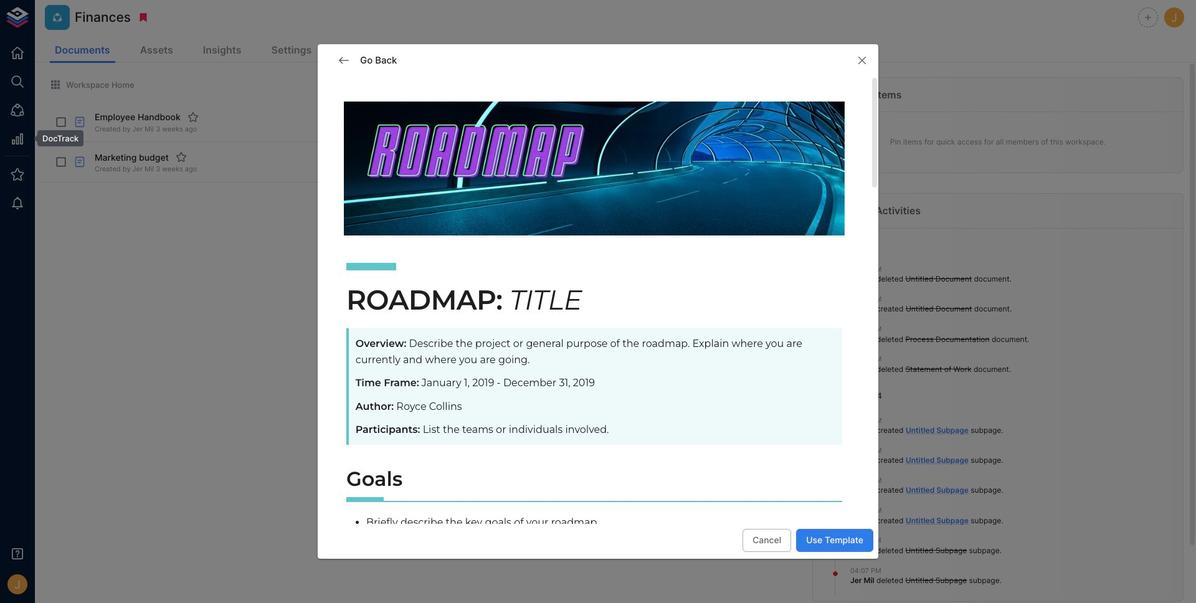 Task type: locate. For each thing, give the bounding box(es) containing it.
dialog
[[318, 44, 878, 603]]

0 horizontal spatial favorite image
[[176, 152, 187, 163]]

favorite image
[[187, 112, 199, 123], [176, 152, 187, 163]]

remove bookmark image
[[138, 12, 149, 23]]

tooltip
[[29, 130, 84, 147]]

0 vertical spatial favorite image
[[187, 112, 199, 123]]



Task type: describe. For each thing, give the bounding box(es) containing it.
1 horizontal spatial favorite image
[[187, 112, 199, 123]]

1 vertical spatial favorite image
[[176, 152, 187, 163]]



Task type: vqa. For each thing, say whether or not it's contained in the screenshot.
hide wiki image at top left
no



